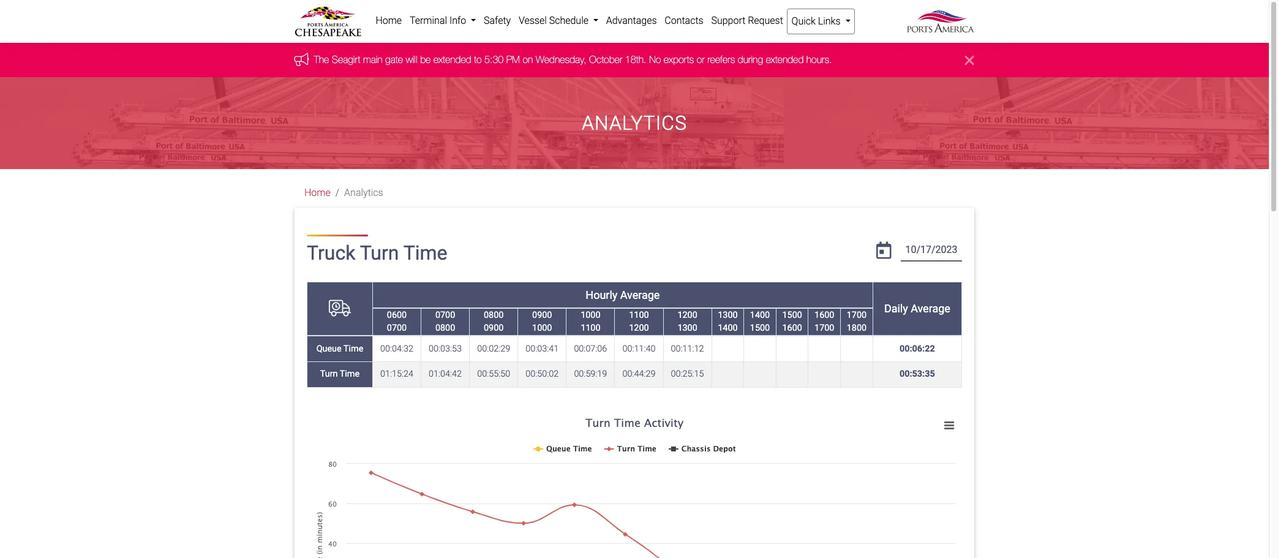 Task type: describe. For each thing, give the bounding box(es) containing it.
the seagirt main gate will be extended to 5:30 pm on wednesday, october 18th.  no exports or reefers during extended hours. link
[[314, 54, 833, 65]]

info
[[450, 15, 466, 26]]

0900 1000
[[532, 310, 552, 333]]

pm
[[507, 54, 520, 65]]

1 horizontal spatial home link
[[372, 9, 406, 33]]

1 horizontal spatial 0900
[[532, 310, 552, 320]]

during
[[738, 54, 764, 65]]

be
[[421, 54, 431, 65]]

0 vertical spatial time
[[404, 242, 448, 265]]

time for 01:15:24
[[340, 369, 360, 379]]

00:03:41
[[526, 343, 559, 354]]

contacts
[[665, 15, 704, 26]]

truck
[[307, 242, 356, 265]]

0 vertical spatial 0700
[[435, 310, 455, 320]]

schedule
[[549, 15, 589, 26]]

0 horizontal spatial 0700
[[387, 323, 407, 333]]

1800
[[847, 323, 867, 333]]

00:11:12
[[671, 343, 704, 354]]

the seagirt main gate will be extended to 5:30 pm on wednesday, october 18th.  no exports or reefers during extended hours.
[[314, 54, 833, 65]]

1 horizontal spatial 1700
[[847, 310, 867, 320]]

support
[[711, 15, 746, 26]]

0 horizontal spatial 1000
[[532, 323, 552, 333]]

0 vertical spatial 1600
[[815, 310, 835, 320]]

18th.
[[626, 54, 647, 65]]

1 horizontal spatial 1100
[[629, 310, 649, 320]]

1500 1600
[[783, 310, 802, 333]]

contacts link
[[661, 9, 708, 33]]

daily
[[885, 302, 908, 315]]

0700 0800
[[435, 310, 455, 333]]

bullhorn image
[[295, 53, 314, 66]]

advantages
[[606, 15, 657, 26]]

0 horizontal spatial 1100
[[581, 323, 601, 333]]

october
[[590, 54, 623, 65]]

or
[[697, 54, 705, 65]]

truck turn time
[[307, 242, 448, 265]]

0 horizontal spatial 1600
[[783, 323, 802, 333]]

1 horizontal spatial 1500
[[783, 310, 802, 320]]

0 horizontal spatial average
[[620, 288, 660, 301]]

00:55:50
[[477, 369, 510, 379]]

hourly average daily average
[[586, 288, 951, 315]]

quick links link
[[787, 9, 855, 34]]

1300 1400
[[718, 310, 738, 333]]

time for 00:04:32
[[344, 343, 363, 354]]

0800 0900
[[484, 310, 504, 333]]

0 horizontal spatial turn
[[320, 369, 338, 379]]

gate
[[386, 54, 403, 65]]

00:44:29
[[623, 369, 656, 379]]

0 horizontal spatial 1700
[[815, 323, 835, 333]]

vessel schedule link
[[515, 9, 602, 33]]

reefers
[[708, 54, 736, 65]]

0 vertical spatial 0800
[[484, 310, 504, 320]]

1 horizontal spatial 1300
[[718, 310, 738, 320]]

on
[[523, 54, 534, 65]]

home for the bottom home link
[[304, 187, 331, 199]]

queue time
[[316, 343, 363, 354]]

1600 1700
[[815, 310, 835, 333]]

1100 1200
[[629, 310, 649, 333]]

will
[[406, 54, 418, 65]]

the
[[314, 54, 330, 65]]



Task type: locate. For each thing, give the bounding box(es) containing it.
1 extended from the left
[[434, 54, 472, 65]]

exports
[[664, 54, 695, 65]]

0700 down 0600
[[387, 323, 407, 333]]

1 horizontal spatial analytics
[[582, 112, 687, 135]]

1 vertical spatial home link
[[304, 187, 331, 199]]

1100
[[629, 310, 649, 320], [581, 323, 601, 333]]

links
[[818, 15, 841, 27]]

hourly
[[586, 288, 618, 301]]

1700
[[847, 310, 867, 320], [815, 323, 835, 333]]

1 vertical spatial 1000
[[532, 323, 552, 333]]

1500
[[783, 310, 802, 320], [750, 323, 770, 333]]

advantages link
[[602, 9, 661, 33]]

0 vertical spatial average
[[620, 288, 660, 301]]

0 vertical spatial 1700
[[847, 310, 867, 320]]

0 horizontal spatial 1400
[[718, 323, 738, 333]]

extended right during
[[766, 54, 804, 65]]

1 vertical spatial 0900
[[484, 323, 504, 333]]

1 vertical spatial 1400
[[718, 323, 738, 333]]

vessel
[[519, 15, 547, 26]]

the seagirt main gate will be extended to 5:30 pm on wednesday, october 18th.  no exports or reefers during extended hours. alert
[[0, 43, 1269, 77]]

0 horizontal spatial extended
[[434, 54, 472, 65]]

1 horizontal spatial extended
[[766, 54, 804, 65]]

1 vertical spatial 1700
[[815, 323, 835, 333]]

terminal
[[410, 15, 447, 26]]

1100 up 00:11:40
[[629, 310, 649, 320]]

2 vertical spatial time
[[340, 369, 360, 379]]

1 horizontal spatial 0700
[[435, 310, 455, 320]]

1 horizontal spatial home
[[376, 15, 402, 26]]

turn
[[360, 242, 399, 265], [320, 369, 338, 379]]

0 vertical spatial analytics
[[582, 112, 687, 135]]

0900 up 00:03:41
[[532, 310, 552, 320]]

00:59:19
[[574, 369, 607, 379]]

0900
[[532, 310, 552, 320], [484, 323, 504, 333]]

time
[[404, 242, 448, 265], [344, 343, 363, 354], [340, 369, 360, 379]]

to
[[475, 54, 482, 65]]

vessel schedule
[[519, 15, 591, 26]]

turn time
[[320, 369, 360, 379]]

1700 up 1800
[[847, 310, 867, 320]]

01:04:42
[[429, 369, 462, 379]]

1 vertical spatial turn
[[320, 369, 338, 379]]

1 horizontal spatial 1000
[[581, 310, 601, 320]]

1300 left 1400 1500
[[718, 310, 738, 320]]

None text field
[[901, 240, 962, 262]]

0 vertical spatial 1300
[[718, 310, 738, 320]]

1600 left 1700 1800
[[815, 310, 835, 320]]

1000 1100
[[581, 310, 601, 333]]

hours.
[[807, 54, 833, 65]]

1 horizontal spatial 1400
[[750, 310, 770, 320]]

support request
[[711, 15, 783, 26]]

1500 left '1600 1700' in the bottom of the page
[[783, 310, 802, 320]]

terminal info link
[[406, 9, 480, 33]]

0800
[[484, 310, 504, 320], [435, 323, 455, 333]]

queue
[[316, 343, 342, 354]]

average
[[620, 288, 660, 301], [911, 302, 951, 315]]

0700
[[435, 310, 455, 320], [387, 323, 407, 333]]

safety
[[484, 15, 511, 26]]

0 horizontal spatial 0800
[[435, 323, 455, 333]]

0 horizontal spatial 1300
[[678, 323, 698, 333]]

1 vertical spatial 1200
[[629, 323, 649, 333]]

1500 down hourly average daily average
[[750, 323, 770, 333]]

1 horizontal spatial 1600
[[815, 310, 835, 320]]

1 vertical spatial analytics
[[344, 187, 383, 199]]

1400 1500
[[750, 310, 770, 333]]

close image
[[965, 53, 975, 68]]

0 horizontal spatial home link
[[304, 187, 331, 199]]

1200 up 00:11:12
[[678, 310, 698, 320]]

0800 up 00:03:53
[[435, 323, 455, 333]]

1100 up 00:07:06
[[581, 323, 601, 333]]

0 horizontal spatial 1200
[[629, 323, 649, 333]]

00:02:29
[[477, 343, 510, 354]]

0600
[[387, 310, 407, 320]]

terminal info
[[410, 15, 469, 26]]

1 horizontal spatial 0800
[[484, 310, 504, 320]]

quick links
[[792, 15, 843, 27]]

5:30
[[485, 54, 504, 65]]

turn down queue
[[320, 369, 338, 379]]

0 horizontal spatial home
[[304, 187, 331, 199]]

0 vertical spatial 1000
[[581, 310, 601, 320]]

extended left to
[[434, 54, 472, 65]]

0 vertical spatial 1500
[[783, 310, 802, 320]]

extended
[[434, 54, 472, 65], [766, 54, 804, 65]]

1 vertical spatial 1600
[[783, 323, 802, 333]]

1 vertical spatial average
[[911, 302, 951, 315]]

0 horizontal spatial analytics
[[344, 187, 383, 199]]

0 horizontal spatial 1500
[[750, 323, 770, 333]]

1 vertical spatial 1300
[[678, 323, 698, 333]]

1 vertical spatial 1500
[[750, 323, 770, 333]]

1700 left 1800
[[815, 323, 835, 333]]

00:50:02
[[526, 369, 559, 379]]

0 vertical spatial 0900
[[532, 310, 552, 320]]

analytics
[[582, 112, 687, 135], [344, 187, 383, 199]]

0 horizontal spatial 0900
[[484, 323, 504, 333]]

1 vertical spatial 1100
[[581, 323, 601, 333]]

1 vertical spatial 0700
[[387, 323, 407, 333]]

1400 right 1300 1400
[[750, 310, 770, 320]]

0 vertical spatial 1100
[[629, 310, 649, 320]]

1 horizontal spatial 1200
[[678, 310, 698, 320]]

1 vertical spatial home
[[304, 187, 331, 199]]

seagirt
[[332, 54, 361, 65]]

2 extended from the left
[[766, 54, 804, 65]]

1200 1300
[[678, 310, 698, 333]]

1400
[[750, 310, 770, 320], [718, 323, 738, 333]]

no
[[650, 54, 662, 65]]

1200 up 00:11:40
[[629, 323, 649, 333]]

00:07:06
[[574, 343, 607, 354]]

calendar day image
[[877, 242, 892, 259]]

0 vertical spatial home link
[[372, 9, 406, 33]]

1700 1800
[[847, 310, 867, 333]]

safety link
[[480, 9, 515, 33]]

home link
[[372, 9, 406, 33], [304, 187, 331, 199]]

1200
[[678, 310, 698, 320], [629, 323, 649, 333]]

quick
[[792, 15, 816, 27]]

home
[[376, 15, 402, 26], [304, 187, 331, 199]]

0700 up 00:03:53
[[435, 310, 455, 320]]

0 vertical spatial home
[[376, 15, 402, 26]]

1300 up 00:11:12
[[678, 323, 698, 333]]

00:25:15
[[671, 369, 704, 379]]

1 vertical spatial 0800
[[435, 323, 455, 333]]

1 horizontal spatial average
[[911, 302, 951, 315]]

1000
[[581, 310, 601, 320], [532, 323, 552, 333]]

average right daily
[[911, 302, 951, 315]]

00:11:40
[[623, 343, 656, 354]]

turn right "truck"
[[360, 242, 399, 265]]

home for right home link
[[376, 15, 402, 26]]

0800 up the 00:02:29
[[484, 310, 504, 320]]

01:15:24
[[380, 369, 413, 379]]

0600 0700
[[387, 310, 407, 333]]

0 vertical spatial 1200
[[678, 310, 698, 320]]

1300
[[718, 310, 738, 320], [678, 323, 698, 333]]

wednesday,
[[536, 54, 587, 65]]

00:53:35
[[900, 369, 935, 379]]

1400 left 1400 1500
[[718, 323, 738, 333]]

00:06:22
[[900, 343, 935, 354]]

1000 up 00:03:41
[[532, 323, 552, 333]]

0 vertical spatial turn
[[360, 242, 399, 265]]

1600 right 1400 1500
[[783, 323, 802, 333]]

support request link
[[708, 9, 787, 33]]

1600
[[815, 310, 835, 320], [783, 323, 802, 333]]

00:04:32
[[380, 343, 413, 354]]

1000 down hourly
[[581, 310, 601, 320]]

1 horizontal spatial turn
[[360, 242, 399, 265]]

request
[[748, 15, 783, 26]]

00:03:53
[[429, 343, 462, 354]]

1 vertical spatial time
[[344, 343, 363, 354]]

0900 up the 00:02:29
[[484, 323, 504, 333]]

average up 1100 1200
[[620, 288, 660, 301]]

0 vertical spatial 1400
[[750, 310, 770, 320]]

main
[[364, 54, 383, 65]]



Task type: vqa. For each thing, say whether or not it's contained in the screenshot.
Site:
no



